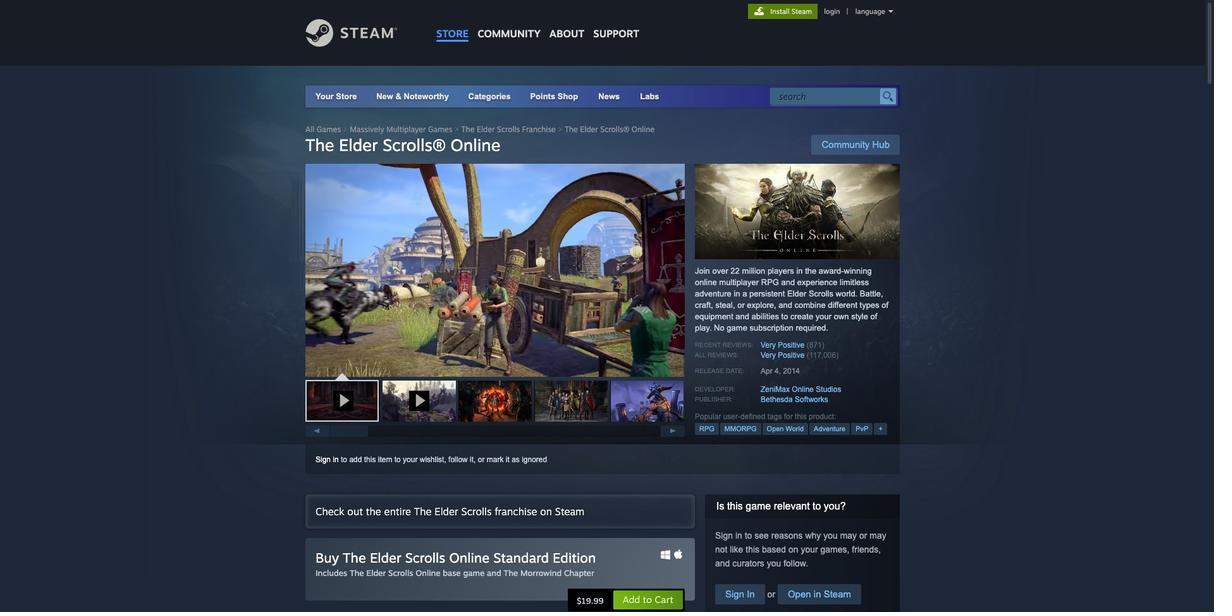 Task type: describe. For each thing, give the bounding box(es) containing it.
online left base
[[416, 568, 441, 578]]

bethesda softworks
[[761, 395, 829, 404]]

the elder scrolls® online
[[306, 135, 501, 155]]

studios
[[816, 385, 842, 394]]

to left add
[[341, 456, 347, 464]]

equipment
[[695, 312, 734, 321]]

bethesda
[[761, 395, 793, 404]]

open world
[[767, 425, 804, 433]]

shop
[[558, 92, 578, 101]]

global menu navigation
[[432, 0, 644, 46]]

reasons
[[772, 531, 803, 541]]

elder right includes
[[367, 568, 386, 578]]

as
[[512, 456, 520, 464]]

1 horizontal spatial you
[[824, 531, 838, 541]]

2 may from the left
[[870, 531, 887, 541]]

(117,006)
[[807, 351, 839, 360]]

online up base
[[449, 550, 490, 566]]

in right 'players'
[[797, 266, 803, 276]]

world
[[786, 425, 804, 433]]

over
[[713, 266, 729, 276]]

1 vertical spatial rpg
[[700, 425, 715, 433]]

base
[[443, 568, 461, 578]]

community
[[478, 27, 541, 40]]

open in steam
[[788, 589, 852, 600]]

positive for (117,006)
[[778, 351, 805, 360]]

positive for (871)
[[778, 341, 805, 350]]

labs link
[[630, 85, 670, 108]]

recent
[[695, 342, 721, 349]]

2 games from the left
[[428, 125, 453, 134]]

online up the bethesda softworks link
[[792, 385, 814, 394]]

required.
[[796, 323, 829, 333]]

create
[[791, 312, 814, 321]]

the right franchise in the top of the page
[[565, 125, 578, 134]]

is
[[717, 501, 725, 512]]

apr 4, 2014
[[761, 367, 800, 376]]

wishlist,
[[420, 456, 447, 464]]

check out the entire the elder scrolls franchise on steam link
[[306, 495, 695, 529]]

in for open in steam
[[814, 589, 822, 600]]

in
[[747, 589, 755, 600]]

2 vertical spatial steam
[[824, 589, 852, 600]]

to inside sign in to see reasons why you may or may not like this based on your games, friends, and curators you follow.
[[745, 531, 752, 541]]

search search field
[[779, 89, 878, 105]]

2014
[[783, 367, 800, 376]]

sign in
[[726, 589, 755, 600]]

rpg link
[[695, 423, 719, 435]]

login link
[[822, 7, 843, 16]]

subscription
[[750, 323, 794, 333]]

million
[[742, 266, 766, 276]]

very for very positive (871)
[[761, 341, 776, 350]]

hub
[[873, 139, 890, 150]]

you?
[[824, 501, 846, 512]]

sign in to add this item to your wishlist, follow it, or mark it as ignored
[[316, 456, 547, 464]]

the right includes
[[350, 568, 364, 578]]

community hub
[[822, 139, 890, 150]]

and inside sign in to see reasons why you may or may not like this based on your games, friends, and curators you follow.
[[716, 559, 730, 569]]

scrolls left base
[[388, 568, 413, 578]]

sign in to see reasons why you may or may not like this based on your games, friends, and curators you follow.
[[716, 531, 887, 569]]

news
[[599, 92, 620, 101]]

elder down news link
[[580, 125, 598, 134]]

mark
[[487, 456, 504, 464]]

multiplayer
[[720, 278, 759, 287]]

developer:
[[695, 386, 736, 393]]

elder down entire
[[370, 550, 402, 566]]

online down all games > massively multiplayer games > the elder scrolls franchise > the elder scrolls® online
[[451, 135, 501, 155]]

pvp
[[856, 425, 869, 433]]

pvp link
[[852, 423, 873, 435]]

games,
[[821, 545, 850, 555]]

add to cart link
[[613, 590, 684, 611]]

limitless
[[840, 278, 869, 287]]

to left you?
[[813, 501, 821, 512]]

to right the item
[[395, 456, 401, 464]]

curators
[[733, 559, 765, 569]]

date:
[[726, 368, 744, 375]]

to inside join over 22 million players in the award-winning online multiplayer rpg and experience limitless adventure in a persistent elder scrolls world. battle, craft, steal, or explore, and combine different types of equipment and abilities to create your own style of play. no game subscription required.
[[782, 312, 789, 321]]

community link
[[473, 0, 545, 46]]

chapter
[[564, 568, 595, 578]]

2 > from the left
[[455, 125, 459, 134]]

1 vertical spatial your
[[403, 456, 418, 464]]

not
[[716, 545, 728, 555]]

product:
[[809, 412, 837, 421]]

and down 'players'
[[782, 278, 795, 287]]

the down standard
[[504, 568, 518, 578]]

no
[[714, 323, 725, 333]]

install steam
[[771, 7, 812, 16]]

rpg inside join over 22 million players in the award-winning online multiplayer rpg and experience limitless adventure in a persistent elder scrolls world. battle, craft, steal, or explore, and combine different types of equipment and abilities to create your own style of play. no game subscription required.
[[762, 278, 779, 287]]

on inside sign in to see reasons why you may or may not like this based on your games, friends, and curators you follow.
[[789, 545, 799, 555]]

noteworthy
[[404, 92, 449, 101]]

for
[[784, 412, 793, 421]]

reviews: for very positive (871)
[[723, 342, 754, 349]]

popular user-defined tags for this product:
[[695, 412, 837, 421]]

or right it,
[[478, 456, 485, 464]]

this right for
[[795, 412, 807, 421]]

combine
[[795, 301, 826, 310]]

bethesda softworks link
[[761, 395, 829, 404]]

zenimax online studios link
[[761, 385, 842, 394]]

battle,
[[860, 289, 884, 299]]

add
[[349, 456, 362, 464]]

elder right entire
[[435, 506, 459, 518]]

$19.99
[[577, 596, 604, 606]]

scrolls left franchise at the bottom of page
[[462, 506, 492, 518]]

3 > from the left
[[558, 125, 563, 134]]

apr
[[761, 367, 773, 376]]

to right add
[[643, 594, 652, 606]]

and inside buy the elder scrolls online standard edition includes the elder scrolls online base game and the morrowind chapter
[[487, 568, 502, 578]]

open for open in steam
[[788, 589, 811, 600]]

the right buy
[[343, 550, 366, 566]]

see
[[755, 531, 769, 541]]

recent reviews:
[[695, 342, 754, 349]]

1 games from the left
[[317, 125, 341, 134]]

explore,
[[747, 301, 777, 310]]

buy
[[316, 550, 339, 566]]

news link
[[589, 85, 630, 108]]

the inside join over 22 million players in the award-winning online multiplayer rpg and experience limitless adventure in a persistent elder scrolls world. battle, craft, steal, or explore, and combine different types of equipment and abilities to create your own style of play. no game subscription required.
[[805, 266, 817, 276]]

add
[[623, 594, 641, 606]]

1 vertical spatial you
[[767, 559, 782, 569]]

in for sign in to see reasons why you may or may not like this based on your games, friends, and curators you follow.
[[736, 531, 743, 541]]

about link
[[545, 0, 589, 43]]

winning
[[844, 266, 872, 276]]

this right is
[[727, 501, 743, 512]]

join
[[695, 266, 710, 276]]

award-
[[819, 266, 844, 276]]

publisher:
[[695, 396, 733, 403]]

0 vertical spatial of
[[882, 301, 889, 310]]

categories link
[[469, 92, 511, 101]]

new
[[377, 92, 393, 101]]



Task type: locate. For each thing, give the bounding box(es) containing it.
elder down massively
[[339, 135, 378, 155]]

link to the steam homepage image
[[306, 19, 417, 47]]

steam down "games,"
[[824, 589, 852, 600]]

0 horizontal spatial the
[[366, 506, 381, 518]]

0 vertical spatial all
[[306, 125, 315, 134]]

reviews: up all reviews:
[[723, 342, 754, 349]]

to left see
[[745, 531, 752, 541]]

join over 22 million players in the award-winning online multiplayer rpg and experience limitless adventure in a persistent elder scrolls world. battle, craft, steal, or explore, and combine different types of equipment and abilities to create your own style of play. no game subscription required.
[[695, 266, 889, 333]]

> right multiplayer
[[455, 125, 459, 134]]

in for sign in to add this item to your wishlist, follow it, or mark it as ignored
[[333, 456, 339, 464]]

scrolls down experience
[[809, 289, 834, 299]]

and up create
[[779, 301, 793, 310]]

scrolls® down multiplayer
[[383, 135, 446, 155]]

1 > from the left
[[343, 125, 348, 134]]

1 horizontal spatial on
[[789, 545, 799, 555]]

1 vertical spatial the
[[366, 506, 381, 518]]

your left wishlist,
[[403, 456, 418, 464]]

why
[[806, 531, 821, 541]]

1 vertical spatial all
[[695, 352, 706, 359]]

0 horizontal spatial open
[[767, 425, 784, 433]]

1 may from the left
[[841, 531, 857, 541]]

on up follow.
[[789, 545, 799, 555]]

0 horizontal spatial rpg
[[700, 425, 715, 433]]

0 horizontal spatial all
[[306, 125, 315, 134]]

game right base
[[463, 568, 485, 578]]

includes
[[316, 568, 347, 578]]

online down labs
[[632, 125, 655, 134]]

1 horizontal spatial rpg
[[762, 278, 779, 287]]

open down tags
[[767, 425, 784, 433]]

popular
[[695, 412, 721, 421]]

0 vertical spatial your
[[816, 312, 832, 321]]

softworks
[[795, 395, 829, 404]]

online
[[632, 125, 655, 134], [451, 135, 501, 155], [792, 385, 814, 394], [449, 550, 490, 566], [416, 568, 441, 578]]

1 vertical spatial on
[[789, 545, 799, 555]]

all games link
[[306, 125, 341, 134]]

1 horizontal spatial the
[[805, 266, 817, 276]]

in down sign in to see reasons why you may or may not like this based on your games, friends, and curators you follow.
[[814, 589, 822, 600]]

item
[[378, 456, 393, 464]]

> left massively
[[343, 125, 348, 134]]

abilities
[[752, 312, 779, 321]]

0 horizontal spatial may
[[841, 531, 857, 541]]

0 vertical spatial reviews:
[[723, 342, 754, 349]]

elder inside join over 22 million players in the award-winning online multiplayer rpg and experience limitless adventure in a persistent elder scrolls world. battle, craft, steal, or explore, and combine different types of equipment and abilities to create your own style of play. no game subscription required.
[[788, 289, 807, 299]]

games right multiplayer
[[428, 125, 453, 134]]

2 positive from the top
[[778, 351, 805, 360]]

adventure
[[695, 289, 732, 299]]

in left add
[[333, 456, 339, 464]]

very positive (871)
[[761, 341, 825, 350]]

1 vertical spatial game
[[746, 501, 771, 512]]

your
[[316, 92, 334, 101]]

1 horizontal spatial steam
[[792, 7, 812, 16]]

game right no
[[727, 323, 748, 333]]

very positive (117,006)
[[761, 351, 839, 360]]

or down the a
[[738, 301, 745, 310]]

game inside join over 22 million players in the award-winning online multiplayer rpg and experience limitless adventure in a persistent elder scrolls world. battle, craft, steal, or explore, and combine different types of equipment and abilities to create your own style of play. no game subscription required.
[[727, 323, 748, 333]]

of right types
[[882, 301, 889, 310]]

open down follow.
[[788, 589, 811, 600]]

2 very from the top
[[761, 351, 776, 360]]

>
[[343, 125, 348, 134], [455, 125, 459, 134], [558, 125, 563, 134]]

very down subscription
[[761, 341, 776, 350]]

1 vertical spatial reviews:
[[708, 352, 739, 359]]

experience
[[798, 278, 838, 287]]

1 horizontal spatial >
[[455, 125, 459, 134]]

persistent
[[750, 289, 785, 299]]

steam inside 'account menu' navigation
[[792, 7, 812, 16]]

0 vertical spatial the
[[805, 266, 817, 276]]

0 vertical spatial you
[[824, 531, 838, 541]]

2 horizontal spatial >
[[558, 125, 563, 134]]

the down all games link
[[306, 135, 334, 155]]

all for all games > massively multiplayer games > the elder scrolls franchise > the elder scrolls® online
[[306, 125, 315, 134]]

community hub link
[[812, 135, 900, 155]]

you up "games,"
[[824, 531, 838, 541]]

2 vertical spatial sign
[[726, 589, 745, 600]]

cart
[[655, 594, 674, 606]]

to left create
[[782, 312, 789, 321]]

your
[[816, 312, 832, 321], [403, 456, 418, 464], [801, 545, 818, 555]]

0 vertical spatial sign
[[316, 456, 331, 464]]

all
[[306, 125, 315, 134], [695, 352, 706, 359]]

points shop
[[530, 92, 578, 101]]

about
[[550, 27, 585, 40]]

this right add
[[364, 456, 376, 464]]

1 vertical spatial positive
[[778, 351, 805, 360]]

game up see
[[746, 501, 771, 512]]

sign for sign in to add this item to your wishlist, follow it, or mark it as ignored
[[316, 456, 331, 464]]

1 vertical spatial sign
[[716, 531, 733, 541]]

like
[[730, 545, 744, 555]]

2 vertical spatial your
[[801, 545, 818, 555]]

zenimax online studios
[[761, 385, 842, 394]]

your inside sign in to see reasons why you may or may not like this based on your games, friends, and curators you follow.
[[801, 545, 818, 555]]

massively multiplayer games link
[[350, 125, 453, 134]]

buy the elder scrolls online standard edition includes the elder scrolls online base game and the morrowind chapter
[[316, 550, 596, 578]]

or inside sign in to see reasons why you may or may not like this based on your games, friends, and curators you follow.
[[860, 531, 868, 541]]

1 horizontal spatial scrolls®
[[601, 125, 630, 134]]

reviews: down recent reviews:
[[708, 352, 739, 359]]

open inside open in steam link
[[788, 589, 811, 600]]

1 vertical spatial steam
[[555, 506, 585, 518]]

0 horizontal spatial you
[[767, 559, 782, 569]]

account menu navigation
[[749, 4, 900, 19]]

support link
[[589, 0, 644, 43]]

+
[[879, 425, 883, 433]]

2 horizontal spatial steam
[[824, 589, 852, 600]]

your inside join over 22 million players in the award-winning online multiplayer rpg and experience limitless adventure in a persistent elder scrolls world. battle, craft, steal, or explore, and combine different types of equipment and abilities to create your own style of play. no game subscription required.
[[816, 312, 832, 321]]

franchise
[[495, 506, 537, 518]]

2 vertical spatial game
[[463, 568, 485, 578]]

franchise
[[522, 125, 556, 134]]

scrolls up base
[[405, 550, 446, 566]]

morrowind
[[521, 568, 562, 578]]

1 vertical spatial open
[[788, 589, 811, 600]]

new & noteworthy link
[[377, 92, 449, 101]]

players
[[768, 266, 795, 276]]

0 horizontal spatial games
[[317, 125, 341, 134]]

sign for sign in
[[726, 589, 745, 600]]

1 vertical spatial scrolls®
[[383, 135, 446, 155]]

1 horizontal spatial of
[[882, 301, 889, 310]]

0 horizontal spatial scrolls®
[[383, 135, 446, 155]]

your store
[[316, 92, 357, 101]]

you
[[824, 531, 838, 541], [767, 559, 782, 569]]

sign in link
[[716, 585, 765, 605]]

points shop link
[[520, 85, 589, 108]]

0 horizontal spatial steam
[[555, 506, 585, 518]]

0 vertical spatial game
[[727, 323, 748, 333]]

1 vertical spatial very
[[761, 351, 776, 360]]

sign
[[316, 456, 331, 464], [716, 531, 733, 541], [726, 589, 745, 600]]

very up apr in the bottom of the page
[[761, 351, 776, 360]]

sign left add
[[316, 456, 331, 464]]

all for all reviews:
[[695, 352, 706, 359]]

0 vertical spatial steam
[[792, 7, 812, 16]]

sign inside sign in to see reasons why you may or may not like this based on your games, friends, and curators you follow.
[[716, 531, 733, 541]]

0 horizontal spatial on
[[540, 506, 552, 518]]

zenimax
[[761, 385, 790, 394]]

in inside sign in to see reasons why you may or may not like this based on your games, friends, and curators you follow.
[[736, 531, 743, 541]]

open
[[767, 425, 784, 433], [788, 589, 811, 600]]

0 vertical spatial scrolls®
[[601, 125, 630, 134]]

scrolls left franchise in the top of the page
[[497, 125, 520, 134]]

0 vertical spatial open
[[767, 425, 784, 433]]

0 horizontal spatial of
[[871, 312, 878, 321]]

and down explore,
[[736, 312, 750, 321]]

sign up not
[[716, 531, 733, 541]]

may up friends,
[[870, 531, 887, 541]]

elder down categories link
[[477, 125, 495, 134]]

scrolls inside join over 22 million players in the award-winning online multiplayer rpg and experience limitless adventure in a persistent elder scrolls world. battle, craft, steal, or explore, and combine different types of equipment and abilities to create your own style of play. no game subscription required.
[[809, 289, 834, 299]]

0 vertical spatial rpg
[[762, 278, 779, 287]]

None search field
[[770, 87, 898, 106]]

standard
[[494, 550, 549, 566]]

|
[[847, 7, 849, 16]]

release
[[695, 368, 724, 375]]

and down not
[[716, 559, 730, 569]]

multiplayer
[[387, 125, 426, 134]]

tags
[[768, 412, 782, 421]]

elder up combine
[[788, 289, 807, 299]]

very for very positive (117,006)
[[761, 351, 776, 360]]

may up "games,"
[[841, 531, 857, 541]]

sign for sign in to see reasons why you may or may not like this based on your games, friends, and curators you follow.
[[716, 531, 733, 541]]

the up experience
[[805, 266, 817, 276]]

edition
[[553, 550, 596, 566]]

different
[[828, 301, 858, 310]]

reviews: for very positive (117,006)
[[708, 352, 739, 359]]

0 horizontal spatial >
[[343, 125, 348, 134]]

rpg down popular
[[700, 425, 715, 433]]

the down categories link
[[462, 125, 475, 134]]

steam
[[792, 7, 812, 16], [555, 506, 585, 518], [824, 589, 852, 600]]

scrolls
[[497, 125, 520, 134], [809, 289, 834, 299], [462, 506, 492, 518], [405, 550, 446, 566], [388, 568, 413, 578]]

scrolls® down news
[[601, 125, 630, 134]]

labs
[[640, 92, 660, 101]]

very
[[761, 341, 776, 350], [761, 351, 776, 360]]

the right 'out'
[[366, 506, 381, 518]]

0 vertical spatial positive
[[778, 341, 805, 350]]

mmorpg
[[725, 425, 757, 433]]

all games > massively multiplayer games > the elder scrolls franchise > the elder scrolls® online
[[306, 125, 655, 134]]

on
[[540, 506, 552, 518], [789, 545, 799, 555]]

in up like
[[736, 531, 743, 541]]

1 vertical spatial of
[[871, 312, 878, 321]]

the elder scrolls franchise link
[[462, 125, 556, 134]]

in left the a
[[734, 289, 741, 299]]

user-
[[724, 412, 741, 421]]

or up friends,
[[860, 531, 868, 541]]

this inside sign in to see reasons why you may or may not like this based on your games, friends, and curators you follow.
[[746, 545, 760, 555]]

positive
[[778, 341, 805, 350], [778, 351, 805, 360]]

> right franchise in the top of the page
[[558, 125, 563, 134]]

1 horizontal spatial may
[[870, 531, 887, 541]]

all reviews:
[[695, 352, 739, 359]]

steam up 'edition'
[[555, 506, 585, 518]]

follow
[[449, 456, 468, 464]]

open world link
[[763, 423, 809, 435]]

rpg up persistent
[[762, 278, 779, 287]]

on right franchise at the bottom of page
[[540, 506, 552, 518]]

points
[[530, 92, 556, 101]]

games down "your"
[[317, 125, 341, 134]]

store link
[[432, 0, 473, 46]]

or inside join over 22 million players in the award-winning online multiplayer rpg and experience limitless adventure in a persistent elder scrolls world. battle, craft, steal, or explore, and combine different types of equipment and abilities to create your own style of play. no game subscription required.
[[738, 301, 745, 310]]

0 vertical spatial on
[[540, 506, 552, 518]]

this up curators
[[746, 545, 760, 555]]

it
[[506, 456, 510, 464]]

follow.
[[784, 559, 809, 569]]

1 horizontal spatial all
[[695, 352, 706, 359]]

1 very from the top
[[761, 341, 776, 350]]

install
[[771, 7, 790, 16]]

of down types
[[871, 312, 878, 321]]

the right entire
[[414, 506, 432, 518]]

steal,
[[716, 301, 736, 310]]

positive down very positive (871)
[[778, 351, 805, 360]]

you down "based"
[[767, 559, 782, 569]]

1 positive from the top
[[778, 341, 805, 350]]

open inside open world link
[[767, 425, 784, 433]]

language
[[856, 7, 886, 16]]

craft,
[[695, 301, 714, 310]]

0 vertical spatial very
[[761, 341, 776, 350]]

is this game relevant to you?
[[717, 501, 846, 512]]

sign left in
[[726, 589, 745, 600]]

game inside buy the elder scrolls online standard edition includes the elder scrolls online base game and the morrowind chapter
[[463, 568, 485, 578]]

your down why
[[801, 545, 818, 555]]

your up required.
[[816, 312, 832, 321]]

release date:
[[695, 368, 744, 375]]

positive up very positive (117,006)
[[778, 341, 805, 350]]

own
[[834, 312, 849, 321]]

open for open world
[[767, 425, 784, 433]]

steam right install
[[792, 7, 812, 16]]

and down standard
[[487, 568, 502, 578]]

1 horizontal spatial games
[[428, 125, 453, 134]]

1 horizontal spatial open
[[788, 589, 811, 600]]

or right in
[[765, 590, 778, 600]]

or
[[738, 301, 745, 310], [478, 456, 485, 464], [860, 531, 868, 541], [765, 590, 778, 600]]



Task type: vqa. For each thing, say whether or not it's contained in the screenshot.
Massively Multiplayer Games link
yes



